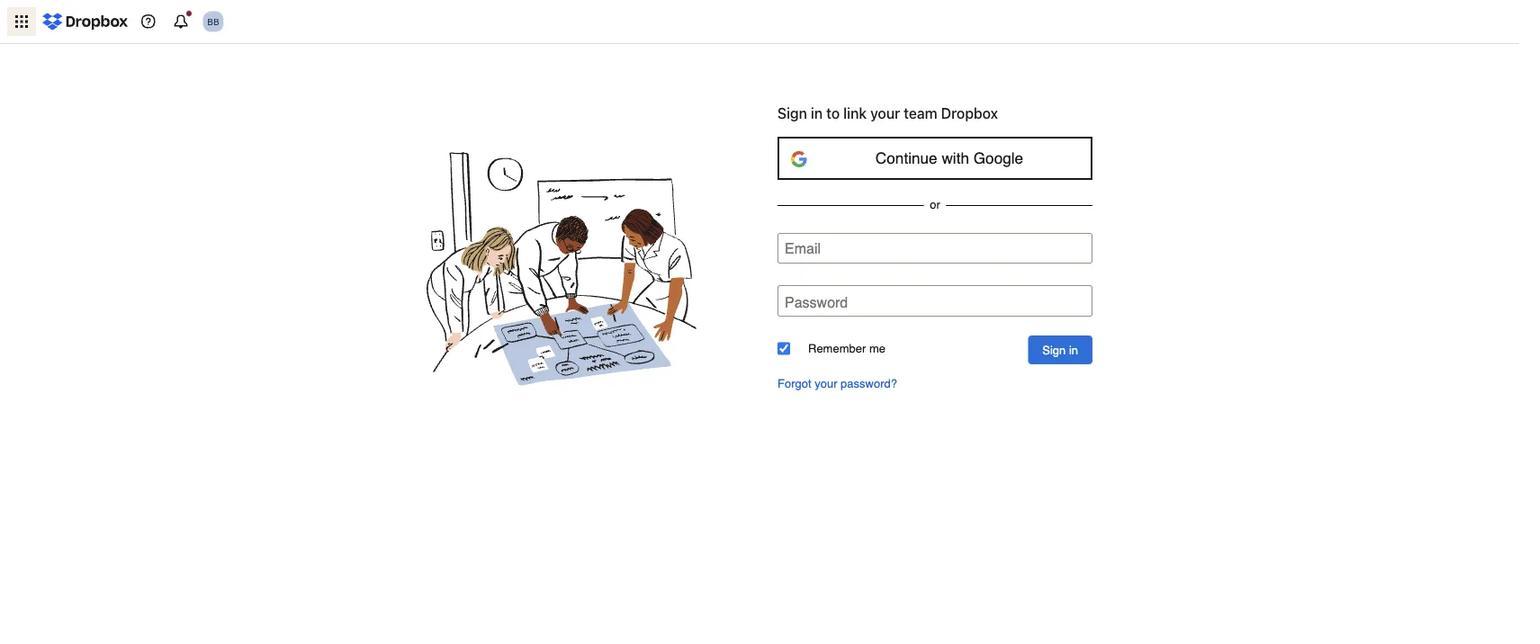 Task type: vqa. For each thing, say whether or not it's contained in the screenshot.
In to the top
yes



Task type: describe. For each thing, give the bounding box(es) containing it.
link
[[844, 105, 867, 122]]

0 vertical spatial your
[[870, 105, 900, 122]]

in for sign in
[[1069, 343, 1078, 357]]

to
[[826, 105, 840, 122]]

email
[[785, 240, 821, 257]]

sign in button
[[1028, 336, 1093, 365]]

dropbox logo - go to the homepage image
[[36, 7, 134, 36]]

global header element
[[0, 0, 1519, 44]]

dropbox
[[941, 105, 998, 122]]

continue
[[876, 149, 938, 167]]

sign in
[[1043, 343, 1078, 357]]

password?
[[841, 377, 897, 390]]

sign for sign in
[[1043, 343, 1066, 357]]

bb
[[207, 16, 219, 27]]

password
[[785, 294, 848, 311]]

forgot
[[778, 377, 811, 390]]

or
[[930, 198, 940, 212]]

continue with google
[[876, 149, 1024, 167]]

google
[[974, 149, 1024, 167]]

team
[[904, 105, 938, 122]]



Task type: locate. For each thing, give the bounding box(es) containing it.
in for sign in to link your team dropbox
[[811, 105, 823, 122]]

sign inside button
[[1043, 343, 1066, 357]]

bb button
[[199, 7, 228, 36]]

your
[[870, 105, 900, 122], [815, 377, 838, 390]]

1 vertical spatial your
[[815, 377, 838, 390]]

0 vertical spatial in
[[811, 105, 823, 122]]

0 horizontal spatial your
[[815, 377, 838, 390]]

continue with google button
[[778, 137, 1093, 180]]

1 horizontal spatial sign
[[1043, 343, 1066, 357]]

remember
[[808, 342, 866, 356]]

0 horizontal spatial sign
[[778, 105, 807, 122]]

sign
[[778, 105, 807, 122], [1043, 343, 1066, 357]]

1 horizontal spatial your
[[870, 105, 900, 122]]

Password password field
[[778, 285, 1093, 317]]

1 vertical spatial in
[[1069, 343, 1078, 357]]

in inside button
[[1069, 343, 1078, 357]]

with
[[942, 149, 969, 167]]

Email email field
[[778, 233, 1093, 264]]

1 horizontal spatial in
[[1069, 343, 1078, 357]]

1 vertical spatial sign
[[1043, 343, 1066, 357]]

in
[[811, 105, 823, 122], [1069, 343, 1078, 357]]

0 vertical spatial sign
[[778, 105, 807, 122]]

remember me
[[808, 342, 886, 356]]

your right link
[[870, 105, 900, 122]]

sign for sign in to link your team dropbox
[[778, 105, 807, 122]]

me
[[869, 342, 886, 356]]

your right forgot
[[815, 377, 838, 390]]

forgot your password? link
[[778, 377, 1093, 390]]

sign in to link your team dropbox
[[778, 105, 998, 122]]

0 horizontal spatial in
[[811, 105, 823, 122]]

Remember me checkbox
[[778, 343, 790, 355]]

forgot your password?
[[778, 377, 897, 390]]



